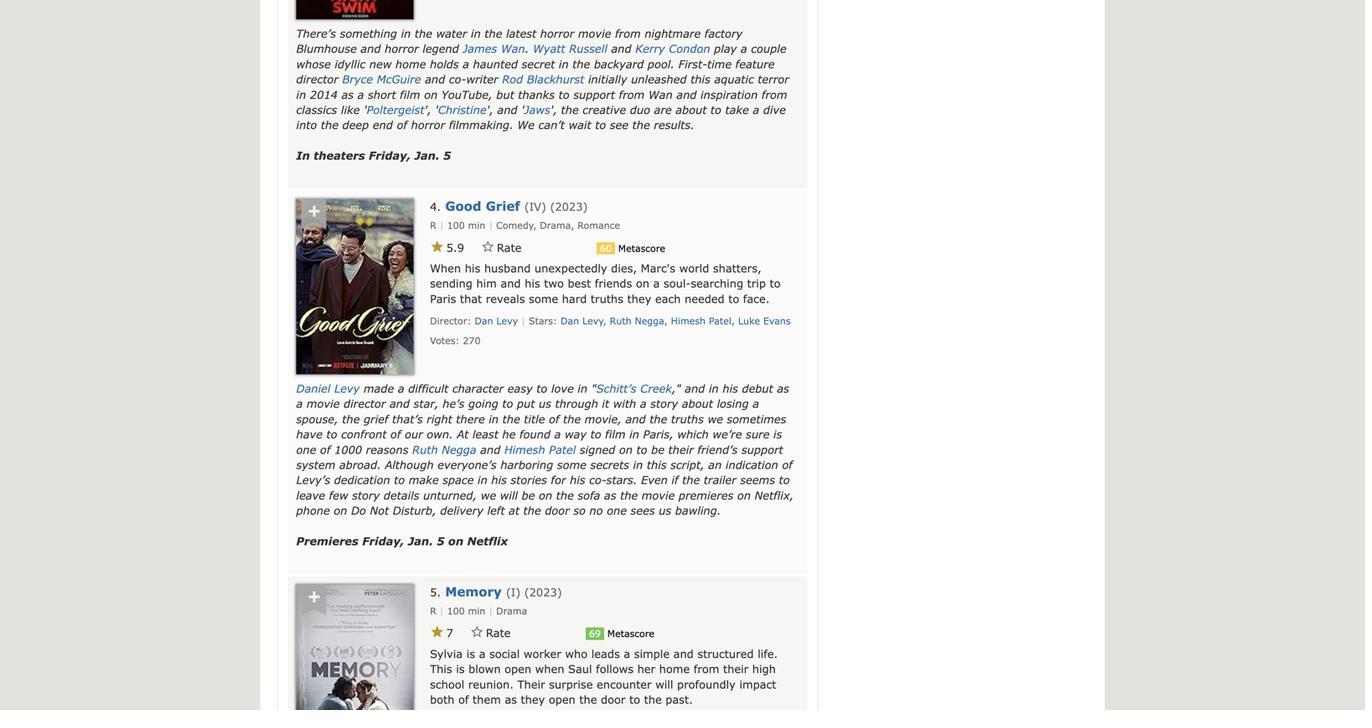 Task type: vqa. For each thing, say whether or not it's contained in the screenshot.
R within the 4. Good Grief (IV) (2023) R | 100 min | Comedy, Drama, Romance
yes



Task type: locate. For each thing, give the bounding box(es) containing it.
0 horizontal spatial co-
[[449, 73, 467, 86]]

a inside 60 metascore when his husband unexpectedly dies, marc's world shatters, sending him and his two best friends on a soul-searching trip to paris that reveals some hard truths they each needed to face.
[[654, 277, 660, 290]]

us inside signed on to be their friend's support system abroad. although everyone's harboring some secrets in this script, an indication of levy's dedication to make space in his stories for his co-stars. even if the trailer seems to leave few story details unturned, we will be on the sofa as the movie premieres on netflix, phone on do not disturb, delivery left at the door so no one sees us bawling.
[[659, 504, 672, 517]]

0 vertical spatial (2023)
[[550, 200, 588, 213]]

dies,
[[611, 262, 637, 275]]

the up the way
[[563, 412, 581, 425]]

paris,
[[644, 428, 674, 441]]

0 horizontal spatial dan levy link
[[475, 315, 518, 326]]

1 , from the left
[[604, 315, 607, 326]]

about up results.
[[676, 103, 707, 116]]

1 vertical spatial wan
[[649, 88, 673, 101]]

0 vertical spatial story
[[651, 397, 679, 410]]

movie down even
[[642, 489, 675, 502]]

himesh patel link down the needed
[[671, 315, 732, 326]]

to down spouse,
[[327, 428, 338, 441]]

0 vertical spatial this
[[691, 73, 711, 86]]

1 vertical spatial will
[[656, 678, 674, 691]]

to inside initially unleashed this aquatic terror in 2014 as a short film on youtube, but thanks to support from wan and inspiration from classics like '
[[559, 88, 570, 101]]

as
[[342, 88, 354, 101], [778, 382, 790, 395], [605, 489, 617, 502], [505, 693, 517, 706]]

0 horizontal spatial truths
[[591, 292, 624, 305]]

from up the kerry
[[615, 27, 641, 40]]

1 horizontal spatial ruth
[[610, 315, 632, 326]]

good grief image
[[296, 199, 414, 374]]

dan levy link down hard
[[561, 315, 604, 326]]

1 100 from the top
[[447, 220, 465, 231]]

rod blackhurst link
[[502, 73, 585, 86]]

first-
[[679, 57, 708, 70]]

and up the that's
[[390, 397, 410, 410]]

100
[[447, 220, 465, 231], [447, 605, 465, 617]]

0 vertical spatial truths
[[591, 292, 624, 305]]

0 vertical spatial friday,
[[369, 149, 411, 162]]

movie inside ," and in his debut as a movie director and star, he's going to put us through it with a story about losing a spouse, the grief that's right there in the title of the movie, and the truths we sometimes have to confront of our own. at least he found a way to film in paris, which we're sure is one of 1000 reasons
[[307, 397, 340, 410]]

0 vertical spatial movie
[[578, 27, 612, 40]]

0 vertical spatial horror
[[541, 27, 575, 40]]

60
[[600, 243, 612, 254]]

rate up social
[[486, 627, 511, 640]]

click to add to watchlist image down in
[[298, 199, 330, 231]]

to down blackhurst
[[559, 88, 570, 101]]

if
[[672, 474, 679, 487]]

director
[[296, 73, 339, 86], [344, 397, 386, 410]]

some inside 60 metascore when his husband unexpectedly dies, marc's world shatters, sending him and his two best friends on a soul-searching trip to paris that reveals some hard truths they each needed to face.
[[529, 292, 559, 305]]

to down encounter
[[630, 693, 641, 706]]

0 horizontal spatial himesh
[[505, 443, 546, 456]]

signed on to be their friend's support system abroad. although everyone's harboring some secrets in this script, an indication of levy's dedication to make space in his stories for his co-stars. even if the trailer seems to leave few story details unturned, we will be on the sofa as the movie premieres on netflix, phone on do not disturb, delivery left at the door so no one sees us bawling.
[[296, 443, 794, 517]]

feature
[[736, 57, 775, 70]]

2 100 from the top
[[447, 605, 465, 617]]

phone
[[296, 504, 330, 517]]

dan levy link down reveals
[[475, 315, 518, 326]]

1 min from the top
[[468, 220, 486, 231]]

1 horizontal spatial ,
[[665, 315, 668, 326]]

take
[[726, 103, 749, 116]]

1 horizontal spatial '
[[435, 103, 438, 116]]

from up profoundly
[[694, 662, 720, 675]]

face.
[[744, 292, 770, 305]]

1 click to add to watchlist image from the top
[[298, 199, 330, 231]]

0 vertical spatial min
[[468, 220, 486, 231]]

2 r from the top
[[430, 605, 437, 617]]

premieres
[[296, 535, 359, 548]]

co- up youtube,
[[449, 73, 467, 86]]

premieres
[[679, 489, 734, 502]]

door down encounter
[[601, 693, 626, 706]]

door left so on the bottom
[[545, 504, 570, 517]]

1 ', from the left
[[425, 103, 432, 116]]

horror inside ', the creative duo are about to take a dive into the deep end of horror filmmaking. we can't wait to see the results.
[[411, 118, 445, 131]]

ruth negga link down own.
[[413, 443, 477, 456]]

0 vertical spatial support
[[574, 88, 615, 101]]

classics
[[296, 103, 337, 116]]

(2023) inside 5. memory (i) (2023) r | 100 min | drama
[[525, 586, 562, 599]]

69 metascore sylvia is a social worker who leads a simple and structured life. this is blown open when saul follows her home from their high school reunion. their surprise encounter will profoundly impact both of them as they open the door to the past.
[[430, 628, 778, 706]]

1 horizontal spatial one
[[607, 504, 627, 517]]

this down first- on the top
[[691, 73, 711, 86]]

profoundly
[[678, 678, 736, 691]]

some inside signed on to be their friend's support system abroad. although everyone's harboring some secrets in this script, an indication of levy's dedication to make space in his stories for his co-stars. even if the trailer seems to leave few story details unturned, we will be on the sofa as the movie premieres on netflix, phone on do not disturb, delivery left at the door so no one sees us bawling.
[[557, 458, 587, 471]]

1 horizontal spatial we
[[708, 412, 724, 425]]

0 vertical spatial metascore
[[619, 243, 666, 254]]

when
[[536, 662, 565, 675]]

himesh up harboring
[[505, 443, 546, 456]]

about up the which
[[682, 397, 714, 410]]

one inside ," and in his debut as a movie director and star, he's going to put us through it with a story about losing a spouse, the grief that's right there in the title of the movie, and the truths we sometimes have to confront of our own. at least he found a way to film in paris, which we're sure is one of 1000 reasons
[[296, 443, 316, 456]]

1 vertical spatial rate
[[486, 627, 511, 640]]

1 horizontal spatial ',
[[487, 103, 494, 116]]

system
[[296, 458, 336, 471]]

1 vertical spatial click to add to watchlist image
[[298, 585, 330, 617]]

1 horizontal spatial home
[[660, 662, 690, 675]]

| left "stars:"
[[522, 315, 526, 326]]

himesh patel link
[[671, 315, 732, 326], [505, 443, 576, 456]]

and down with
[[626, 412, 646, 425]]

poltergeist
[[367, 103, 425, 116]]

youtube,
[[442, 88, 493, 101]]

we
[[518, 118, 535, 131]]

be down paris,
[[652, 443, 665, 456]]

1 vertical spatial us
[[659, 504, 672, 517]]

home inside 69 metascore sylvia is a social worker who leads a simple and structured life. this is blown open when saul follows her home from their high school reunion. their surprise encounter will profoundly impact both of them as they open the door to the past.
[[660, 662, 690, 675]]

metascore
[[619, 243, 666, 254], [608, 628, 655, 640]]

on down "seems"
[[738, 489, 751, 502]]

negga down at in the bottom left of the page
[[442, 443, 477, 456]]

0 horizontal spatial story
[[352, 489, 380, 502]]

evans
[[764, 315, 791, 326]]

rate for memory
[[486, 627, 511, 640]]

, down each
[[665, 315, 668, 326]]

the down script,
[[683, 474, 700, 487]]

1 horizontal spatial their
[[724, 662, 749, 675]]

of inside ', the creative duo are about to take a dive into the deep end of horror filmmaking. we can't wait to see the results.
[[397, 118, 407, 131]]

horror up wyatt
[[541, 27, 575, 40]]

home inside play a couple whose idyllic new home holds a haunted secret in the backyard pool. first-time feature director
[[396, 57, 426, 70]]

story down the dedication on the bottom left
[[352, 489, 380, 502]]

reasons
[[366, 443, 409, 456]]

in up stars.
[[634, 458, 643, 471]]

r down 5.
[[430, 605, 437, 617]]

1 vertical spatial 100
[[447, 605, 465, 617]]

min down good grief link
[[468, 220, 486, 231]]

1 horizontal spatial dan levy link
[[561, 315, 604, 326]]

his inside ," and in his debut as a movie director and star, he's going to put us through it with a story about losing a spouse, the grief that's right there in the title of the movie, and the truths we sometimes have to confront of our own. at least he found a way to film in paris, which we're sure is one of 1000 reasons
[[723, 382, 739, 395]]

1 vertical spatial one
[[607, 504, 627, 517]]

1 vertical spatial patel
[[549, 443, 576, 456]]

1 vertical spatial film
[[606, 428, 626, 441]]

1 horizontal spatial levy
[[497, 315, 518, 326]]

the down the for
[[557, 489, 574, 502]]

on up 'poltergeist ', ' christine ', and ' jaws'
[[424, 88, 438, 101]]

for
[[551, 474, 566, 487]]

0 vertical spatial their
[[669, 443, 694, 456]]

seems
[[741, 474, 776, 487]]

friday, down not
[[362, 535, 405, 548]]

0 vertical spatial rate
[[497, 241, 522, 254]]

1 vertical spatial metascore
[[608, 628, 655, 640]]

1 vertical spatial we
[[481, 489, 496, 502]]

truths inside ," and in his debut as a movie director and star, he's going to put us through it with a story about losing a spouse, the grief that's right there in the title of the movie, and the truths we sometimes have to confront of our own. at least he found a way to film in paris, which we're sure is one of 1000 reasons
[[672, 412, 704, 425]]

3 ', from the left
[[551, 103, 558, 116]]

they inside 69 metascore sylvia is a social worker who leads a simple and structured life. this is blown open when saul follows her home from their high school reunion. their surprise encounter will profoundly impact both of them as they open the door to the past.
[[521, 693, 545, 706]]

1 vertical spatial some
[[557, 458, 587, 471]]

a up blown
[[479, 647, 486, 660]]

open
[[505, 662, 532, 675], [549, 693, 576, 706]]

shatters,
[[713, 262, 762, 275]]

easy
[[508, 382, 533, 395]]

2 horizontal spatial '
[[522, 103, 525, 116]]

have
[[296, 428, 323, 441]]

us inside ," and in his debut as a movie director and star, he's going to put us through it with a story about losing a spouse, the grief that's right there in the title of the movie, and the truths we sometimes have to confront of our own. at least he found a way to film in paris, which we're sure is one of 1000 reasons
[[539, 397, 552, 410]]

director down the whose
[[296, 73, 339, 86]]

and inside 'there's something in the water in the latest horror movie from nightmare factory blumhouse and horror legend'
[[361, 42, 381, 55]]

1 vertical spatial their
[[724, 662, 749, 675]]

min inside 4. good grief (iv) (2023) r | 100 min | comedy, drama, romance
[[468, 220, 486, 231]]

daniel levy made a difficult character easy to love in " schitt's creek
[[296, 382, 672, 395]]

1 ' from the left
[[364, 103, 367, 116]]

is inside ," and in his debut as a movie director and star, he's going to put us through it with a story about losing a spouse, the grief that's right there in the title of the movie, and the truths we sometimes have to confront of our own. at least he found a way to film in paris, which we're sure is one of 1000 reasons
[[774, 428, 783, 441]]

us right the sees
[[659, 504, 672, 517]]

1 vertical spatial min
[[468, 605, 486, 617]]

2 horizontal spatial levy
[[583, 315, 604, 326]]

on inside 60 metascore when his husband unexpectedly dies, marc's world shatters, sending him and his two best friends on a soul-searching trip to paris that reveals some hard truths they each needed to face.
[[636, 277, 650, 290]]

from inside 69 metascore sylvia is a social worker who leads a simple and structured life. this is blown open when saul follows her home from their high school reunion. their surprise encounter will profoundly impact both of them as they open the door to the past.
[[694, 662, 720, 675]]

support inside initially unleashed this aquatic terror in 2014 as a short film on youtube, but thanks to support from wan and inspiration from classics like '
[[574, 88, 615, 101]]

2 dan from the left
[[561, 315, 579, 326]]

own.
[[427, 428, 453, 441]]

0 horizontal spatial is
[[456, 662, 465, 675]]

2 min from the top
[[468, 605, 486, 617]]

0 horizontal spatial home
[[396, 57, 426, 70]]

0 vertical spatial is
[[774, 428, 783, 441]]

r
[[430, 220, 437, 231], [430, 605, 437, 617]]

make
[[409, 474, 439, 487]]

0 horizontal spatial ,
[[604, 315, 607, 326]]

they down their
[[521, 693, 545, 706]]

0 horizontal spatial be
[[522, 489, 535, 502]]

click to add to watchlist image down premieres
[[298, 585, 330, 617]]

home
[[396, 57, 426, 70], [660, 662, 690, 675]]

his
[[465, 262, 481, 275], [525, 277, 541, 290], [723, 382, 739, 395], [492, 474, 507, 487], [570, 474, 586, 487]]

100 up 7
[[447, 605, 465, 617]]

0 vertical spatial negga
[[635, 315, 665, 326]]

0 horizontal spatial director
[[296, 73, 339, 86]]

0 horizontal spatial will
[[500, 489, 518, 502]]

disturb,
[[393, 504, 437, 517]]

4.
[[430, 200, 441, 213]]

0 horizontal spatial wan
[[501, 42, 525, 55]]

abroad.
[[339, 458, 381, 471]]

'
[[364, 103, 367, 116], [435, 103, 438, 116], [522, 103, 525, 116]]

0 vertical spatial patel
[[709, 315, 732, 326]]

0 vertical spatial some
[[529, 292, 559, 305]]

1 horizontal spatial this
[[691, 73, 711, 86]]

the inside play a couple whose idyllic new home holds a haunted secret in the backyard pool. first-time feature director
[[573, 57, 591, 70]]

right
[[427, 412, 453, 425]]

votes:
[[430, 335, 460, 346]]

0 vertical spatial himesh patel link
[[671, 315, 732, 326]]

2 ' from the left
[[435, 103, 438, 116]]

0 vertical spatial one
[[296, 443, 316, 456]]

a down marc's
[[654, 277, 660, 290]]

who
[[566, 647, 588, 660]]

as inside 69 metascore sylvia is a social worker who leads a simple and structured life. this is blown open when saul follows her home from their high school reunion. their surprise encounter will profoundly impact both of them as they open the door to the past.
[[505, 693, 517, 706]]

truths inside 60 metascore when his husband unexpectedly dies, marc's world shatters, sending him and his two best friends on a soul-searching trip to paris that reveals some hard truths they each needed to face.
[[591, 292, 624, 305]]

0 vertical spatial us
[[539, 397, 552, 410]]

metascore inside 60 metascore when his husband unexpectedly dies, marc's world shatters, sending him and his two best friends on a soul-searching trip to paris that reveals some hard truths they each needed to face.
[[619, 243, 666, 254]]

1 horizontal spatial door
[[601, 693, 626, 706]]

as inside initially unleashed this aquatic terror in 2014 as a short film on youtube, but thanks to support from wan and inspiration from classics like '
[[342, 88, 354, 101]]

2 horizontal spatial is
[[774, 428, 783, 441]]

a inside initially unleashed this aquatic terror in 2014 as a short film on youtube, but thanks to support from wan and inspiration from classics like '
[[358, 88, 364, 101]]

their inside 69 metascore sylvia is a social worker who leads a simple and structured life. this is blown open when saul follows her home from their high school reunion. their surprise encounter will profoundly impact both of them as they open the door to the past.
[[724, 662, 749, 675]]

condon
[[669, 42, 711, 55]]

story down creek
[[651, 397, 679, 410]]

about inside ', the creative duo are about to take a dive into the deep end of horror filmmaking. we can't wait to see the results.
[[676, 103, 707, 116]]

click to add to watchlist image
[[298, 199, 330, 231], [298, 585, 330, 617]]

0 vertical spatial door
[[545, 504, 570, 517]]

jaws
[[525, 103, 551, 116]]

is up blown
[[467, 647, 475, 660]]

1 vertical spatial story
[[352, 489, 380, 502]]

as up like
[[342, 88, 354, 101]]

0 horizontal spatial one
[[296, 443, 316, 456]]

1 r from the top
[[430, 220, 437, 231]]

click to add to watchlist image for memory
[[298, 585, 330, 617]]

5 down delivery
[[437, 535, 445, 548]]

bryce
[[342, 73, 373, 86]]

we
[[708, 412, 724, 425], [481, 489, 496, 502]]

metascore up marc's
[[619, 243, 666, 254]]

in
[[401, 27, 411, 40], [471, 27, 481, 40], [559, 57, 569, 70], [296, 88, 306, 101], [578, 382, 588, 395], [709, 382, 719, 395], [489, 412, 499, 425], [630, 428, 640, 441], [634, 458, 643, 471], [478, 474, 488, 487]]

some up the for
[[557, 458, 587, 471]]

we're
[[713, 428, 743, 441]]

horror up new
[[385, 42, 419, 55]]

trip
[[748, 277, 766, 290]]

home up mcguire
[[396, 57, 426, 70]]

signed
[[580, 443, 616, 456]]

0 vertical spatial wan
[[501, 42, 525, 55]]

1 vertical spatial is
[[467, 647, 475, 660]]

movie up russell
[[578, 27, 612, 40]]

0 horizontal spatial ruth
[[413, 443, 438, 456]]

0 vertical spatial they
[[628, 292, 652, 305]]

going
[[469, 397, 499, 410]]

' right like
[[364, 103, 367, 116]]

be down stories
[[522, 489, 535, 502]]

to inside 69 metascore sylvia is a social worker who leads a simple and structured life. this is blown open when saul follows her home from their high school reunion. their surprise encounter will profoundly impact both of them as they open the door to the past.
[[630, 693, 641, 706]]

levy down hard
[[583, 315, 604, 326]]

support down sure
[[742, 443, 784, 456]]

1 horizontal spatial ruth negga link
[[610, 315, 665, 326]]

as right them
[[505, 693, 517, 706]]

filmmaking.
[[449, 118, 514, 131]]

film
[[400, 88, 421, 101], [606, 428, 626, 441]]

| down 4. at top left
[[440, 220, 444, 231]]

1 vertical spatial (2023)
[[525, 586, 562, 599]]

and
[[361, 42, 381, 55], [612, 42, 632, 55], [425, 73, 445, 86], [677, 88, 697, 101], [498, 103, 518, 116], [501, 277, 521, 290], [685, 382, 705, 395], [390, 397, 410, 410], [626, 412, 646, 425], [481, 443, 501, 456], [674, 647, 694, 660]]

friday,
[[369, 149, 411, 162], [362, 535, 405, 548]]

2 vertical spatial horror
[[411, 118, 445, 131]]

100 inside 5. memory (i) (2023) r | 100 min | drama
[[447, 605, 465, 617]]

1 horizontal spatial story
[[651, 397, 679, 410]]

the up he
[[503, 412, 520, 425]]

| left drama
[[489, 605, 493, 617]]

2 click to add to watchlist image from the top
[[298, 585, 330, 617]]

friday, down end
[[369, 149, 411, 162]]

one down have
[[296, 443, 316, 456]]

1 horizontal spatial wan
[[649, 88, 673, 101]]

,"
[[672, 382, 681, 395]]

impact
[[740, 678, 777, 691]]

1 horizontal spatial patel
[[709, 315, 732, 326]]

himesh patel link down found
[[505, 443, 576, 456]]

1 vertical spatial co-
[[590, 474, 607, 487]]

levy down reveals
[[497, 315, 518, 326]]

this inside initially unleashed this aquatic terror in 2014 as a short film on youtube, but thanks to support from wan and inspiration from classics like '
[[691, 73, 711, 86]]

2 horizontal spatial ',
[[551, 103, 558, 116]]

from
[[615, 27, 641, 40], [619, 88, 645, 101], [762, 88, 788, 101], [694, 662, 720, 675]]

best
[[568, 277, 591, 290]]

from inside 'there's something in the water in the latest horror movie from nightmare factory blumhouse and horror legend'
[[615, 27, 641, 40]]

space
[[443, 474, 474, 487]]

', left christine link
[[425, 103, 432, 116]]

metascore inside 69 metascore sylvia is a social worker who leads a simple and structured life. this is blown open when saul follows her home from their high school reunion. their surprise encounter will profoundly impact both of them as they open the door to the past.
[[608, 628, 655, 640]]

4. good grief (iv) (2023) r | 100 min | comedy, drama, romance
[[430, 198, 620, 231]]

initially unleashed this aquatic terror in 2014 as a short film on youtube, but thanks to support from wan and inspiration from classics like '
[[296, 73, 790, 116]]

blumhouse
[[296, 42, 357, 55]]

0 horizontal spatial support
[[574, 88, 615, 101]]

, left the luke
[[732, 315, 735, 326]]

stars.
[[607, 474, 638, 487]]

1 vertical spatial door
[[601, 693, 626, 706]]

with
[[614, 397, 637, 410]]

1 horizontal spatial director
[[344, 397, 386, 410]]

0 horizontal spatial negga
[[442, 443, 477, 456]]

one right no
[[607, 504, 627, 517]]

min down the memory
[[468, 605, 486, 617]]

0 vertical spatial will
[[500, 489, 518, 502]]

director inside ," and in his debut as a movie director and star, he's going to put us through it with a story about losing a spouse, the grief that's right there in the title of the movie, and the truths we sometimes have to confront of our own. at least he found a way to film in paris, which we're sure is one of 1000 reasons
[[344, 397, 386, 410]]

2 horizontal spatial movie
[[642, 489, 675, 502]]

1 vertical spatial horror
[[385, 42, 419, 55]]

1 horizontal spatial is
[[467, 647, 475, 660]]

1 horizontal spatial co-
[[590, 474, 607, 487]]

us up "title"
[[539, 397, 552, 410]]

a
[[741, 42, 748, 55], [463, 57, 470, 70], [358, 88, 364, 101], [753, 103, 760, 116], [654, 277, 660, 290], [398, 382, 405, 395], [296, 397, 303, 410], [640, 397, 647, 410], [753, 397, 760, 410], [555, 428, 561, 441], [479, 647, 486, 660], [624, 647, 631, 660]]

and inside 69 metascore sylvia is a social worker who leads a simple and structured life. this is blown open when saul follows her home from their high school reunion. their surprise encounter will profoundly impact both of them as they open the door to the past.
[[674, 647, 694, 660]]

ruth negga link down each
[[610, 315, 665, 326]]

something
[[340, 27, 397, 40]]

they inside 60 metascore when his husband unexpectedly dies, marc's world shatters, sending him and his two best friends on a soul-searching trip to paris that reveals some hard truths they each needed to face.
[[628, 292, 652, 305]]

a left dive
[[753, 103, 760, 116]]

in inside initially unleashed this aquatic terror in 2014 as a short film on youtube, but thanks to support from wan and inspiration from classics like '
[[296, 88, 306, 101]]

5.9
[[447, 241, 464, 254]]

and down husband
[[501, 277, 521, 290]]

rate for good grief
[[497, 241, 522, 254]]

in up classics
[[296, 88, 306, 101]]

a right made
[[398, 382, 405, 395]]

wan down unleashed
[[649, 88, 673, 101]]

social
[[490, 647, 520, 660]]

wyatt russell link
[[533, 42, 608, 55]]

rod
[[502, 73, 523, 86]]

christine
[[438, 103, 487, 116]]

film inside initially unleashed this aquatic terror in 2014 as a short film on youtube, but thanks to support from wan and inspiration from classics like '
[[400, 88, 421, 101]]

1 vertical spatial home
[[660, 662, 690, 675]]

we inside ," and in his debut as a movie director and star, he's going to put us through it with a story about losing a spouse, the grief that's right there in the title of the movie, and the truths we sometimes have to confront of our own. at least he found a way to film in paris, which we're sure is one of 1000 reasons
[[708, 412, 724, 425]]

0 horizontal spatial we
[[481, 489, 496, 502]]

james wan link
[[463, 42, 525, 55]]

world
[[680, 262, 710, 275]]

1 horizontal spatial will
[[656, 678, 674, 691]]

writer
[[467, 73, 499, 86]]

, down friends
[[604, 315, 607, 326]]

0 vertical spatial 100
[[447, 220, 465, 231]]

1 horizontal spatial truths
[[672, 412, 704, 425]]

the down james wan . wyatt russell and kerry condon on the top
[[573, 57, 591, 70]]

0 vertical spatial ruth
[[610, 315, 632, 326]]

0 vertical spatial we
[[708, 412, 724, 425]]

and down but
[[498, 103, 518, 116]]

his up losing
[[723, 382, 739, 395]]

wan inside initially unleashed this aquatic terror in 2014 as a short film on youtube, but thanks to support from wan and inspiration from classics like '
[[649, 88, 673, 101]]



Task type: describe. For each thing, give the bounding box(es) containing it.
on down "few"
[[334, 504, 347, 517]]

his up him
[[465, 262, 481, 275]]

memory
[[445, 584, 502, 599]]

christine link
[[438, 103, 487, 116]]

it
[[602, 397, 610, 410]]

in left paris,
[[630, 428, 640, 441]]

thanks
[[518, 88, 555, 101]]

the down stars.
[[621, 489, 638, 502]]

follows
[[596, 662, 634, 675]]

.
[[525, 42, 529, 55]]

leads
[[592, 647, 620, 660]]

on down the for
[[539, 489, 553, 502]]

as inside signed on to be their friend's support system abroad. although everyone's harboring some secrets in this script, an indication of levy's dedication to make space in his stories for his co-stars. even if the trailer seems to leave few story details unturned, we will be on the sofa as the movie premieres on netflix, phone on do not disturb, delivery left at the door so no one sees us bawling.
[[605, 489, 617, 502]]

losing
[[717, 397, 749, 410]]

to down creative
[[596, 118, 606, 131]]

water
[[436, 27, 467, 40]]

unleashed
[[631, 73, 687, 86]]

backyard
[[594, 57, 644, 70]]

a down schitt's creek link
[[640, 397, 647, 410]]

end
[[373, 118, 393, 131]]

a up sometimes
[[753, 397, 760, 410]]

simple
[[635, 647, 670, 660]]

their inside signed on to be their friend's support system abroad. although everyone's harboring some secrets in this script, an indication of levy's dedication to make space in his stories for his co-stars. even if the trailer seems to leave few story details unturned, we will be on the sofa as the movie premieres on netflix, phone on do not disturb, delivery left at the door so no one sees us bawling.
[[669, 443, 694, 456]]

to left love
[[537, 382, 548, 395]]

him
[[477, 277, 497, 290]]

his left stories
[[492, 474, 507, 487]]

this inside signed on to be their friend's support system abroad. although everyone's harboring some secrets in this script, an indication of levy's dedication to make space in his stories for his co-stars. even if the trailer seems to leave few story details unturned, we will be on the sofa as the movie premieres on netflix, phone on do not disturb, delivery left at the door so no one sees us bawling.
[[647, 458, 667, 471]]

few
[[329, 489, 348, 502]]

sylvia
[[430, 647, 463, 660]]

1 dan from the left
[[475, 315, 493, 326]]

harboring
[[501, 458, 554, 471]]

character
[[453, 382, 504, 395]]

high
[[753, 662, 776, 675]]

romance
[[578, 220, 620, 231]]

and right ,"
[[685, 382, 705, 395]]

not
[[370, 504, 389, 517]]

a up follows on the bottom left of the page
[[624, 647, 631, 660]]

factory
[[705, 27, 743, 40]]

to right the trip
[[770, 277, 781, 290]]

as inside ," and in his debut as a movie director and star, he's going to put us through it with a story about losing a spouse, the grief that's right there in the title of the movie, and the truths we sometimes have to confront of our own. at least he found a way to film in paris, which we're sure is one of 1000 reasons
[[778, 382, 790, 395]]

of up system
[[320, 443, 331, 456]]

this
[[430, 662, 453, 675]]

(iv)
[[525, 200, 547, 213]]

her
[[638, 662, 656, 675]]

james
[[463, 42, 497, 55]]

a up bryce mcguire and co-writer rod blackhurst
[[463, 57, 470, 70]]

story inside signed on to be their friend's support system abroad. although everyone's harboring some secrets in this script, an indication of levy's dedication to make space in his stories for his co-stars. even if the trailer seems to leave few story details unturned, we will be on the sofa as the movie premieres on netflix, phone on do not disturb, delivery left at the door so no one sees us bawling.
[[352, 489, 380, 502]]

and inside initially unleashed this aquatic terror in 2014 as a short film on youtube, but thanks to support from wan and inspiration from classics like '
[[677, 88, 697, 101]]

and up the backyard
[[612, 42, 632, 55]]

1 vertical spatial friday,
[[362, 535, 405, 548]]

and down least
[[481, 443, 501, 456]]

votes: 270
[[430, 335, 481, 346]]

will inside 69 metascore sylvia is a social worker who leads a simple and structured life. this is blown open when saul follows her home from their high school reunion. their surprise encounter will profoundly impact both of them as they open the door to the past.
[[656, 678, 674, 691]]

0 vertical spatial open
[[505, 662, 532, 675]]

r inside 5. memory (i) (2023) r | 100 min | drama
[[430, 605, 437, 617]]

of inside signed on to be their friend's support system abroad. although everyone's harboring some secrets in this script, an indication of levy's dedication to make space in his stories for his co-stars. even if the trailer seems to leave few story details unturned, we will be on the sofa as the movie premieres on netflix, phone on do not disturb, delivery left at the door so no one sees us bawling.
[[783, 458, 793, 471]]

memory image
[[296, 585, 414, 710]]

made
[[364, 382, 394, 395]]

which
[[678, 428, 709, 441]]

the down classics
[[321, 118, 339, 131]]

the up wait
[[561, 103, 579, 116]]

he
[[503, 428, 516, 441]]

the down duo
[[633, 118, 650, 131]]

his left two
[[525, 277, 541, 290]]

to up signed at the left
[[591, 428, 602, 441]]

60 metascore when his husband unexpectedly dies, marc's world shatters, sending him and his two best friends on a soul-searching trip to paris that reveals some hard truths they each needed to face.
[[430, 243, 781, 305]]

0 vertical spatial 5
[[444, 149, 451, 162]]

min inside 5. memory (i) (2023) r | 100 min | drama
[[468, 605, 486, 617]]

whose
[[296, 57, 331, 70]]

daniel
[[296, 382, 331, 395]]

and down holds
[[425, 73, 445, 86]]

1 vertical spatial jan.
[[408, 535, 433, 548]]

latest
[[506, 27, 537, 40]]

will inside signed on to be their friend's support system abroad. although everyone's harboring some secrets in this script, an indication of levy's dedication to make space in his stories for his co-stars. even if the trailer seems to leave few story details unturned, we will be on the sofa as the movie premieres on netflix, phone on do not disturb, delivery left at the door so no one sees us bawling.
[[500, 489, 518, 502]]

horror for into
[[411, 118, 445, 131]]

from up dive
[[762, 88, 788, 101]]

of inside 69 metascore sylvia is a social worker who leads a simple and structured life. this is blown open when saul follows her home from their high school reunion. their surprise encounter will profoundly impact both of them as they open the door to the past.
[[459, 693, 469, 706]]

movie inside signed on to be their friend's support system abroad. although everyone's harboring some secrets in this script, an indication of levy's dedication to make space in his stories for his co-stars. even if the trailer seems to leave few story details unturned, we will be on the sofa as the movie premieres on netflix, phone on do not disturb, delivery left at the door so no one sees us bawling.
[[642, 489, 675, 502]]

about inside ," and in his debut as a movie director and star, he's going to put us through it with a story about losing a spouse, the grief that's right there in the title of the movie, and the truths we sometimes have to confront of our own. at least he found a way to film in paris, which we're sure is one of 1000 reasons
[[682, 397, 714, 410]]

and inside 60 metascore when his husband unexpectedly dies, marc's world shatters, sending him and his two best friends on a soul-searching trip to paris that reveals some hard truths they each needed to face.
[[501, 277, 521, 290]]

on down delivery
[[449, 535, 464, 548]]

film inside ," and in his debut as a movie director and star, he's going to put us through it with a story about losing a spouse, the grief that's right there in the title of the movie, and the truths we sometimes have to confront of our own. at least he found a way to film in paris, which we're sure is one of 1000 reasons
[[606, 428, 626, 441]]

from up duo
[[619, 88, 645, 101]]

100 inside 4. good grief (iv) (2023) r | 100 min | comedy, drama, romance
[[447, 220, 465, 231]]

creative
[[583, 103, 627, 116]]

school
[[430, 678, 465, 691]]

in left "
[[578, 382, 588, 395]]

(2023) inside 4. good grief (iv) (2023) r | 100 min | comedy, drama, romance
[[550, 200, 588, 213]]

a inside ', the creative duo are about to take a dive into the deep end of horror filmmaking. we can't wait to see the results.
[[753, 103, 760, 116]]

| down good grief link
[[489, 220, 493, 231]]

on up the secrets
[[620, 443, 633, 456]]

blackhurst
[[527, 73, 585, 86]]

click to add to watchlist image for good grief
[[298, 199, 330, 231]]

1 vertical spatial be
[[522, 489, 535, 502]]

"
[[592, 382, 597, 395]]

the up paris,
[[650, 412, 668, 425]]

of up reasons
[[391, 428, 401, 441]]

script,
[[671, 458, 705, 471]]

to down paris,
[[637, 443, 648, 456]]

0 vertical spatial jan.
[[415, 149, 440, 162]]

1 vertical spatial himesh patel link
[[505, 443, 576, 456]]

into
[[296, 118, 317, 131]]

we inside signed on to be their friend's support system abroad. although everyone's harboring some secrets in this script, an indication of levy's dedication to make space in his stories for his co-stars. even if the trailer seems to leave few story details unturned, we will be on the sofa as the movie premieres on netflix, phone on do not disturb, delivery left at the door so no one sees us bawling.
[[481, 489, 496, 502]]

in inside play a couple whose idyllic new home holds a haunted secret in the backyard pool. first-time feature director
[[559, 57, 569, 70]]

inspiration
[[701, 88, 758, 101]]

kerry condon link
[[636, 42, 711, 55]]

to left put
[[503, 397, 513, 410]]

encounter
[[597, 678, 652, 691]]

one inside signed on to be their friend's support system abroad. although everyone's harboring some secrets in this script, an indication of levy's dedication to make space in his stories for his co-stars. even if the trailer seems to leave few story details unturned, we will be on the sofa as the movie premieres on netflix, phone on do not disturb, delivery left at the door so no one sees us bawling.
[[607, 504, 627, 517]]

director inside play a couple whose idyllic new home holds a haunted secret in the backyard pool. first-time feature director
[[296, 73, 339, 86]]

his up sofa
[[570, 474, 586, 487]]

of right "title"
[[549, 412, 560, 425]]

unturned,
[[423, 489, 477, 502]]

in up losing
[[709, 382, 719, 395]]

door inside signed on to be their friend's support system abroad. although everyone's harboring some secrets in this script, an indication of levy's dedication to make space in his stories for his co-stars. even if the trailer seems to leave few story details unturned, we will be on the sofa as the movie premieres on netflix, phone on do not disturb, delivery left at the door so no one sees us bawling.
[[545, 504, 570, 517]]

2 , from the left
[[665, 315, 668, 326]]

that's
[[392, 412, 423, 425]]

1 vertical spatial open
[[549, 693, 576, 706]]

dedication
[[334, 474, 390, 487]]

movie inside 'there's something in the water in the latest horror movie from nightmare factory blumhouse and horror legend'
[[578, 27, 612, 40]]

0 vertical spatial himesh
[[671, 315, 706, 326]]

door inside 69 metascore sylvia is a social worker who leads a simple and structured life. this is blown open when saul follows her home from their high school reunion. their surprise encounter will profoundly impact both of them as they open the door to the past.
[[601, 693, 626, 706]]

although
[[385, 458, 434, 471]]

support inside signed on to be their friend's support system abroad. although everyone's harboring some secrets in this script, an indication of levy's dedication to make space in his stories for his co-stars. even if the trailer seems to leave few story details unturned, we will be on the sofa as the movie premieres on netflix, phone on do not disturb, delivery left at the door so no one sees us bawling.
[[742, 443, 784, 456]]

way
[[565, 428, 587, 441]]

through
[[556, 397, 599, 410]]

the left 'past.'
[[645, 693, 662, 706]]

1 vertical spatial himesh
[[505, 443, 546, 456]]

horror for from
[[385, 42, 419, 55]]

a down daniel
[[296, 397, 303, 410]]

on inside initially unleashed this aquatic terror in 2014 as a short film on youtube, but thanks to support from wan and inspiration from classics like '
[[424, 88, 438, 101]]

| down 5.
[[440, 605, 444, 617]]

like
[[341, 103, 360, 116]]

0 horizontal spatial levy
[[335, 382, 360, 395]]

new
[[370, 57, 392, 70]]

r inside 4. good grief (iv) (2023) r | 100 min | comedy, drama, romance
[[430, 220, 437, 231]]

drama,
[[540, 220, 575, 231]]

3 ' from the left
[[522, 103, 525, 116]]

1 vertical spatial 5
[[437, 535, 445, 548]]

co- inside signed on to be their friend's support system abroad. although everyone's harboring some secrets in this script, an indication of levy's dedication to make space in his stories for his co-stars. even if the trailer seems to leave few story details unturned, we will be on the sofa as the movie premieres on netflix, phone on do not disturb, delivery left at the door so no one sees us bawling.
[[590, 474, 607, 487]]

1 horizontal spatial himesh patel link
[[671, 315, 732, 326]]

in right something
[[401, 27, 411, 40]]

a left the way
[[555, 428, 561, 441]]

to left the face.
[[729, 292, 740, 305]]

deep
[[343, 118, 369, 131]]

found
[[520, 428, 551, 441]]

0 vertical spatial co-
[[449, 73, 467, 86]]

1 horizontal spatial negga
[[635, 315, 665, 326]]

schitt's
[[597, 382, 637, 395]]

the up 'james wan' 'link'
[[485, 27, 503, 40]]

to down inspiration
[[711, 103, 722, 116]]

2 ', from the left
[[487, 103, 494, 116]]

1 dan levy link from the left
[[475, 315, 518, 326]]

3 , from the left
[[732, 315, 735, 326]]

there
[[456, 412, 485, 425]]

1 vertical spatial ruth
[[413, 443, 438, 456]]

everyone's
[[438, 458, 497, 471]]

to up netflix,
[[779, 474, 790, 487]]

grief
[[364, 412, 389, 425]]

schitt's creek link
[[597, 382, 672, 395]]

secret
[[522, 57, 555, 70]]

0 vertical spatial ruth negga link
[[610, 315, 665, 326]]

1 horizontal spatial be
[[652, 443, 665, 456]]

', inside ', the creative duo are about to take a dive into the deep end of horror filmmaking. we can't wait to see the results.
[[551, 103, 558, 116]]

2 vertical spatial is
[[456, 662, 465, 675]]

story inside ," and in his debut as a movie director and star, he's going to put us through it with a story about losing a spouse, the grief that's right there in the title of the movie, and the truths we sometimes have to confront of our own. at least he found a way to film in paris, which we're sure is one of 1000 reasons
[[651, 397, 679, 410]]

hard
[[562, 292, 587, 305]]

wyatt
[[533, 42, 566, 55]]

2 dan levy link from the left
[[561, 315, 604, 326]]

premieres friday, jan. 5 on netflix
[[296, 535, 508, 548]]

the right at
[[524, 504, 541, 517]]

friend's
[[698, 443, 738, 456]]

' inside initially unleashed this aquatic terror in 2014 as a short film on youtube, but thanks to support from wan and inspiration from classics like '
[[364, 103, 367, 116]]

the up 'legend'
[[415, 27, 433, 40]]

duo
[[630, 103, 651, 116]]

metascore for world
[[619, 243, 666, 254]]

the down surprise
[[580, 693, 597, 706]]

in up the james
[[471, 27, 481, 40]]

to up details at the left of page
[[394, 474, 405, 487]]

night swim image
[[296, 0, 414, 19]]

in
[[296, 149, 310, 162]]

bryce mcguire link
[[342, 73, 421, 86]]

terror
[[758, 73, 790, 86]]

1 vertical spatial negga
[[442, 443, 477, 456]]

in down the everyone's
[[478, 474, 488, 487]]

the up confront
[[342, 412, 360, 425]]

0 horizontal spatial patel
[[549, 443, 576, 456]]

friends
[[595, 277, 633, 290]]

a right play in the right of the page
[[741, 42, 748, 55]]

surprise
[[549, 678, 593, 691]]

good grief link
[[445, 198, 520, 213]]

in up least
[[489, 412, 499, 425]]

life.
[[758, 647, 778, 660]]

mcguire
[[377, 73, 421, 86]]

stars:
[[529, 315, 558, 326]]

saul
[[569, 662, 592, 675]]

7
[[447, 627, 454, 640]]

nightmare
[[645, 27, 701, 40]]

so
[[574, 504, 586, 517]]

results.
[[654, 118, 695, 131]]

metascore for leads
[[608, 628, 655, 640]]

debut
[[742, 382, 774, 395]]

1 vertical spatial ruth negga link
[[413, 443, 477, 456]]



